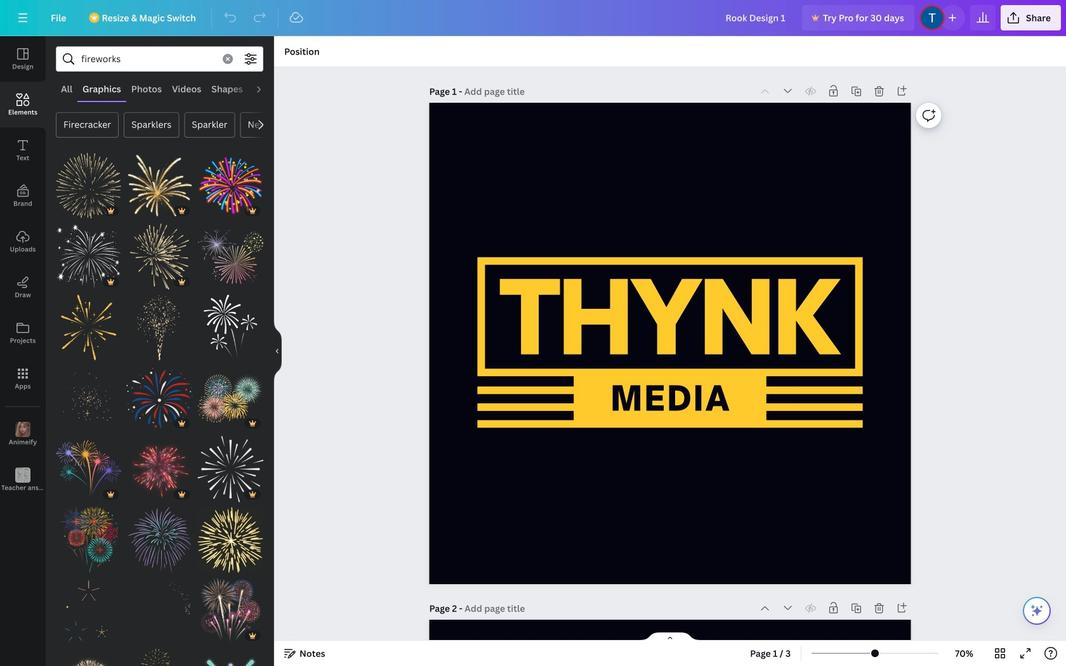 Task type: locate. For each thing, give the bounding box(es) containing it.
side panel tab list
[[0, 36, 46, 503]]

1 vertical spatial firework explosion illustration image
[[127, 224, 193, 290]]

0 vertical spatial fireworks image
[[56, 224, 122, 290]]

red firework explosion watercolor image
[[127, 437, 193, 502]]

gradient firework image
[[127, 507, 193, 573]]

0 horizontal spatial firework explosion illustration image
[[56, 153, 122, 219]]

watercolor fireworks explosion image
[[127, 153, 193, 219]]

fireworks image
[[56, 224, 122, 290], [198, 366, 263, 431]]

detailed storybook indian festival fireworks image
[[56, 507, 122, 573]]

main menu bar
[[0, 0, 1067, 36]]

1 vertical spatial fireworks image
[[198, 366, 263, 431]]

Design title text field
[[716, 5, 797, 30]]

group
[[56, 145, 122, 219], [127, 145, 193, 219], [198, 145, 263, 219], [56, 216, 122, 290], [127, 216, 193, 290], [198, 216, 263, 290], [198, 295, 263, 361], [127, 366, 193, 431], [198, 366, 263, 431], [56, 437, 122, 502], [127, 437, 193, 502], [198, 437, 263, 502], [56, 578, 122, 644], [127, 578, 193, 644], [198, 578, 263, 644], [198, 642, 263, 667], [56, 649, 122, 667], [127, 649, 193, 667]]

firework - new year element image
[[56, 437, 122, 502]]

fireworks realistic isolated image
[[198, 578, 263, 644]]

0 horizontal spatial fireworks image
[[56, 224, 122, 290]]

firework image
[[127, 649, 193, 667]]

firework explosion illustration image
[[56, 153, 122, 219], [127, 224, 193, 290]]

1 horizontal spatial firework explosion illustration image
[[127, 224, 193, 290]]



Task type: vqa. For each thing, say whether or not it's contained in the screenshot.
Detailed Storybook Indian Festival Fireworks IMAGE
yes



Task type: describe. For each thing, give the bounding box(es) containing it.
Page title text field
[[465, 602, 527, 615]]

neon fireworks image
[[198, 153, 263, 219]]

subtle handdrawn ganesh chaturthi firework explosion image
[[198, 507, 263, 573]]

firework explosion watercolor image
[[56, 649, 122, 667]]

hide image
[[274, 321, 282, 382]]

textured monoline new year fireworks & frame firework image
[[56, 295, 122, 361]]

canva assistant image
[[1030, 604, 1045, 619]]

Search elements search field
[[81, 47, 215, 71]]

burst contour fireworks firecracker explosion pattern image
[[198, 437, 263, 502]]

glowing gradient nye various hand drawn group firework image
[[198, 224, 263, 290]]

1 horizontal spatial fireworks image
[[198, 366, 263, 431]]

0 vertical spatial firework explosion illustration image
[[56, 153, 122, 219]]

Page title text field
[[465, 85, 526, 98]]

4th of july firework image
[[127, 366, 193, 431]]

show pages image
[[640, 632, 701, 642]]



